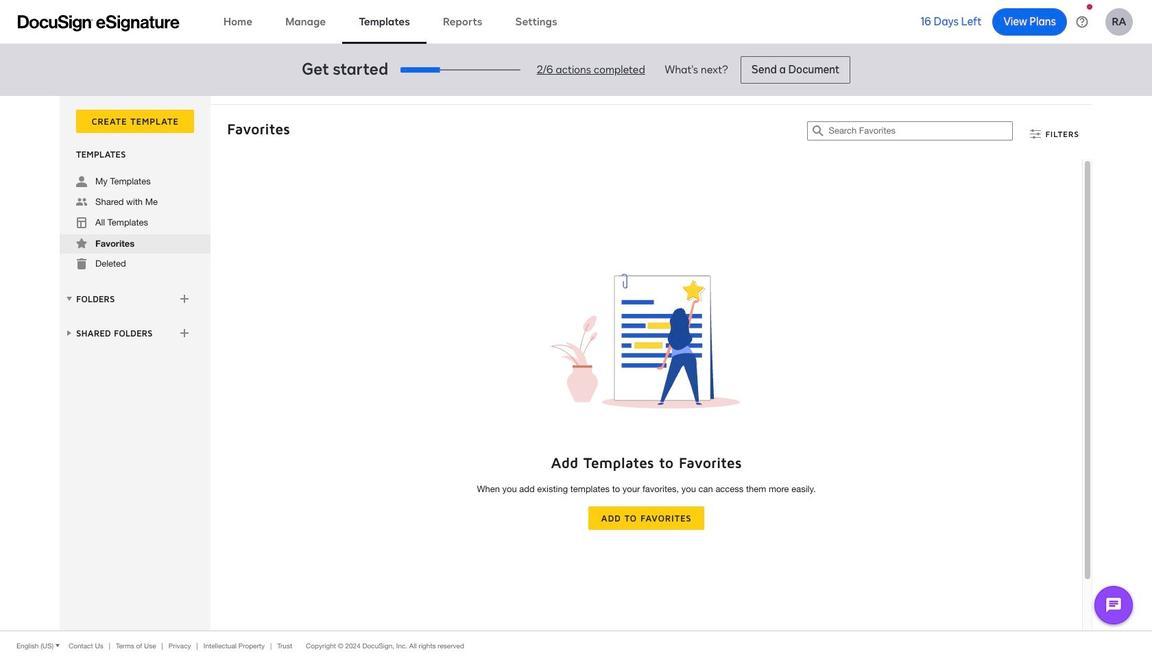 Task type: vqa. For each thing, say whether or not it's contained in the screenshot.
DocuSign eSignature image at top left
yes



Task type: locate. For each thing, give the bounding box(es) containing it.
more info region
[[0, 631, 1153, 661]]



Task type: describe. For each thing, give the bounding box(es) containing it.
trash image
[[76, 259, 87, 270]]

star filled image
[[76, 238, 87, 249]]

view folders image
[[64, 294, 75, 305]]

docusign esignature image
[[18, 15, 180, 31]]

templates image
[[76, 217, 87, 228]]

view shared folders image
[[64, 328, 75, 339]]

user image
[[76, 176, 87, 187]]

shared image
[[76, 197, 87, 208]]

secondary navigation region
[[60, 96, 1096, 631]]

Search Favorites text field
[[829, 122, 1013, 140]]



